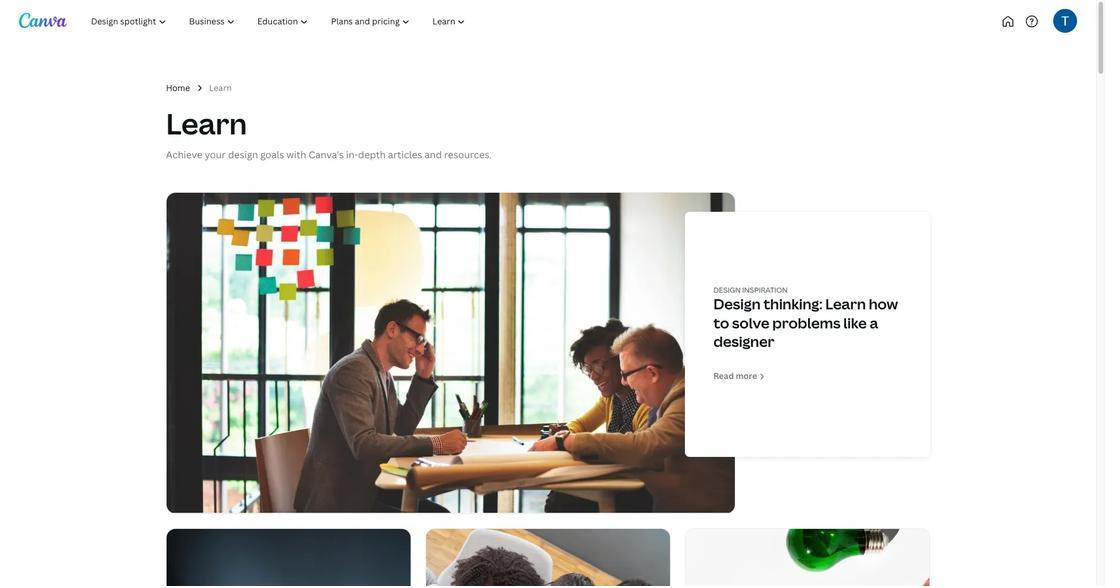 Task type: describe. For each thing, give the bounding box(es) containing it.
read more
[[714, 370, 758, 382]]

home link
[[166, 82, 190, 95]]

learn achieve your design goals with canva's in-depth articles and resources.
[[166, 104, 492, 161]]

design thinking image
[[167, 193, 735, 514]]

articles
[[388, 148, 422, 161]]

in-
[[346, 148, 358, 161]]

read
[[714, 370, 734, 382]]

depth
[[358, 148, 386, 161]]

design inspiration link
[[714, 285, 788, 295]]

inspiration
[[743, 285, 788, 295]]

thinking:
[[764, 294, 823, 314]]

design for design inspiration
[[714, 285, 741, 295]]

learn for learn
[[209, 82, 232, 93]]

brand building image
[[686, 529, 930, 587]]

faizur rehman phpzdehn6os unsplash1 image
[[167, 529, 411, 587]]

your
[[205, 148, 226, 161]]

like
[[844, 313, 867, 333]]

design inspiration
[[714, 285, 788, 295]]

solve
[[733, 313, 770, 333]]

learn for learn achieve your design goals with canva's in-depth articles and resources.
[[166, 104, 247, 143]]

more
[[736, 370, 758, 382]]



Task type: vqa. For each thing, say whether or not it's contained in the screenshot.
Branding How teams can improve their efficiency and workflow with Canva Pro
no



Task type: locate. For each thing, give the bounding box(es) containing it.
how
[[869, 294, 899, 314]]

2 design from the top
[[714, 294, 761, 314]]

learn up your
[[166, 104, 247, 143]]

and
[[425, 148, 442, 161]]

design for design thinking: learn how to solve problems like a designer
[[714, 294, 761, 314]]

problems
[[773, 313, 841, 333]]

goals
[[260, 148, 284, 161]]

design
[[228, 148, 258, 161]]

design thinking: learn how to solve problems like a designer
[[714, 294, 899, 351]]

learn left a
[[826, 294, 866, 314]]

canva's
[[309, 148, 344, 161]]

home
[[166, 82, 190, 93]]

to
[[714, 313, 730, 333]]

learn
[[209, 82, 232, 93], [166, 104, 247, 143], [826, 294, 866, 314]]

design inside design thinking: learn how to solve problems like a designer
[[714, 294, 761, 314]]

top level navigation element
[[81, 10, 517, 33]]

design
[[714, 285, 741, 295], [714, 294, 761, 314]]

achieve
[[166, 148, 203, 161]]

a
[[870, 313, 879, 333]]

1 design from the top
[[714, 285, 741, 295]]

learn inside design thinking: learn how to solve problems like a designer
[[826, 294, 866, 314]]

2 vertical spatial learn
[[826, 294, 866, 314]]

designer
[[714, 332, 775, 351]]

resources.
[[444, 148, 492, 161]]

untitleddesign13 image
[[426, 529, 670, 587]]

0 vertical spatial learn
[[209, 82, 232, 93]]

with
[[287, 148, 306, 161]]

learn right home
[[209, 82, 232, 93]]

1 vertical spatial learn
[[166, 104, 247, 143]]

learn inside 'learn achieve your design goals with canva's in-depth articles and resources.'
[[166, 104, 247, 143]]



